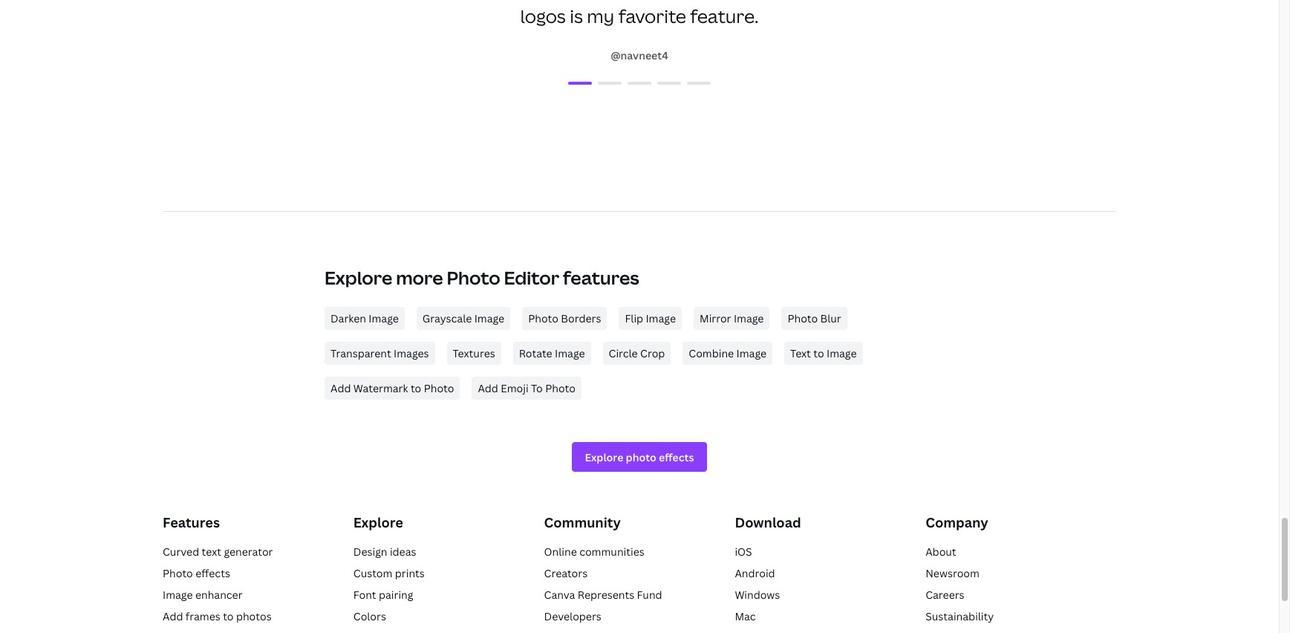 Task type: locate. For each thing, give the bounding box(es) containing it.
darken image link
[[325, 307, 405, 330]]

image right rotate
[[555, 346, 585, 361]]

rotate image
[[519, 346, 585, 361]]

image inside the darken image link
[[369, 311, 399, 326]]

crop
[[641, 346, 665, 361]]

image inside combine image link
[[737, 346, 767, 361]]

2 horizontal spatial add
[[478, 381, 498, 395]]

enhancer
[[195, 587, 243, 602]]

@mahimagirdhar image
[[687, 82, 711, 85]]

photo inside the curved text generator photo effects image enhancer add frames to photos
[[163, 566, 193, 580]]

windows link
[[735, 587, 780, 602]]

combine
[[689, 346, 734, 361]]

image right the "flip"
[[646, 311, 676, 326]]

add emoji to photo link
[[472, 377, 582, 400]]

creators
[[544, 566, 588, 580]]

image down photo effects link
[[163, 587, 193, 602]]

image for darken image
[[369, 311, 399, 326]]

online
[[544, 544, 577, 558]]

add left watermark on the bottom left of page
[[331, 381, 351, 395]]

image inside "flip image" link
[[646, 311, 676, 326]]

explore for explore
[[354, 514, 403, 531]]

colors link
[[354, 609, 386, 623]]

add emoji to photo
[[478, 381, 576, 395]]

image up textures link
[[475, 311, 505, 326]]

canva
[[544, 587, 575, 602]]

@navneet4 image
[[568, 82, 592, 85]]

image down mirror image link
[[737, 346, 767, 361]]

darken image
[[331, 311, 399, 326]]

image inside the curved text generator photo effects image enhancer add frames to photos
[[163, 587, 193, 602]]

add watermark to photo link
[[325, 377, 460, 400]]

photo down images
[[424, 381, 454, 395]]

mac
[[735, 609, 756, 623]]

to inside text to image link
[[814, 346, 824, 361]]

photo left "blur"
[[788, 311, 818, 326]]

0 horizontal spatial to
[[223, 609, 234, 623]]

curved
[[163, 544, 199, 558]]

0 vertical spatial to
[[814, 346, 824, 361]]

developers
[[544, 609, 602, 623]]

to right watermark on the bottom left of page
[[411, 381, 421, 395]]

2 vertical spatial to
[[223, 609, 234, 623]]

image for mirror image
[[734, 311, 764, 326]]

images
[[394, 346, 429, 361]]

photo
[[447, 265, 500, 290], [528, 311, 559, 326], [788, 311, 818, 326], [424, 381, 454, 395], [545, 381, 576, 395], [163, 566, 193, 580]]

newsroom
[[926, 566, 980, 580]]

to
[[531, 381, 543, 395]]

represents
[[578, 587, 635, 602]]

explore for explore more photo editor features
[[325, 265, 393, 290]]

mac link
[[735, 609, 756, 623]]

photo down curved
[[163, 566, 193, 580]]

0 vertical spatial explore
[[325, 265, 393, 290]]

font pairing link
[[354, 587, 413, 602]]

0 horizontal spatial add
[[163, 609, 183, 623]]

explore up the darken image link
[[325, 265, 393, 290]]

1 horizontal spatial to
[[411, 381, 421, 395]]

image for flip image
[[646, 311, 676, 326]]

more
[[396, 265, 443, 290]]

image right mirror
[[734, 311, 764, 326]]

@navneet4
[[611, 48, 669, 62]]

1 vertical spatial explore
[[354, 514, 403, 531]]

company
[[926, 514, 989, 531]]

text
[[202, 544, 221, 558]]

text to image link
[[785, 342, 863, 365]]

colors
[[354, 609, 386, 623]]

add
[[331, 381, 351, 395], [478, 381, 498, 395], [163, 609, 183, 623]]

add watermark to photo
[[331, 381, 454, 395]]

2 horizontal spatial to
[[814, 346, 824, 361]]

1 vertical spatial to
[[411, 381, 421, 395]]

@curlyfrosista image
[[658, 82, 681, 85]]

image inside grayscale image link
[[475, 311, 505, 326]]

photo blur link
[[782, 307, 848, 330]]

image
[[369, 311, 399, 326], [475, 311, 505, 326], [646, 311, 676, 326], [734, 311, 764, 326], [555, 346, 585, 361], [737, 346, 767, 361], [827, 346, 857, 361], [163, 587, 193, 602]]

image up transparent images
[[369, 311, 399, 326]]

to right the text at the bottom right of page
[[814, 346, 824, 361]]

editor
[[504, 265, 560, 290]]

flip image link
[[619, 307, 682, 330]]

image down "blur"
[[827, 346, 857, 361]]

to down enhancer
[[223, 609, 234, 623]]

fund
[[637, 587, 662, 602]]

photo borders
[[528, 311, 601, 326]]

@igchef_andrewb image
[[628, 82, 652, 85]]

image inside mirror image link
[[734, 311, 764, 326]]

ios
[[735, 544, 752, 558]]

android
[[735, 566, 775, 580]]

font
[[354, 587, 376, 602]]

circle
[[609, 346, 638, 361]]

canva represents fund link
[[544, 587, 662, 602]]

custom prints link
[[354, 566, 425, 580]]

combine image
[[689, 346, 767, 361]]

add left frames
[[163, 609, 183, 623]]

add left emoji at the bottom
[[478, 381, 498, 395]]

download
[[735, 514, 801, 531]]

mirror image link
[[694, 307, 770, 330]]

explore up design ideas link
[[354, 514, 403, 531]]

textures link
[[447, 342, 501, 365]]

image for rotate image
[[555, 346, 585, 361]]

flip image
[[625, 311, 676, 326]]

1 horizontal spatial add
[[331, 381, 351, 395]]

add inside add watermark to photo link
[[331, 381, 351, 395]]

careers link
[[926, 587, 965, 602]]

add inside add emoji to photo link
[[478, 381, 498, 395]]

creators link
[[544, 566, 588, 580]]

community
[[544, 514, 621, 531]]

photo effects link
[[163, 566, 230, 580]]

image inside rotate image link
[[555, 346, 585, 361]]

text
[[791, 346, 811, 361]]

add for add emoji to photo
[[478, 381, 498, 395]]

rotate
[[519, 346, 553, 361]]



Task type: vqa. For each thing, say whether or not it's contained in the screenshot.


Task type: describe. For each thing, give the bounding box(es) containing it.
online communities link
[[544, 544, 645, 558]]

image enhancer link
[[163, 587, 243, 602]]

borders
[[561, 311, 601, 326]]

grayscale image
[[423, 311, 505, 326]]

emoji
[[501, 381, 529, 395]]

about newsroom careers sustainability
[[926, 544, 994, 623]]

grayscale
[[423, 311, 472, 326]]

select a quotation tab list
[[328, 74, 952, 92]]

features
[[163, 514, 220, 531]]

textures
[[453, 346, 495, 361]]

@spotondomain image
[[598, 82, 622, 85]]

android link
[[735, 566, 775, 580]]

pairing
[[379, 587, 413, 602]]

image for combine image
[[737, 346, 767, 361]]

transparent
[[331, 346, 391, 361]]

ideas
[[390, 544, 416, 558]]

photos
[[236, 609, 272, 623]]

to inside the curved text generator photo effects image enhancer add frames to photos
[[223, 609, 234, 623]]

effects
[[196, 566, 230, 580]]

darken
[[331, 311, 366, 326]]

developers link
[[544, 609, 602, 623]]

photo up grayscale image at the left
[[447, 265, 500, 290]]

watermark
[[354, 381, 408, 395]]

prints
[[395, 566, 425, 580]]

communities
[[580, 544, 645, 558]]

mirror image
[[700, 311, 764, 326]]

blur
[[821, 311, 842, 326]]

custom
[[354, 566, 393, 580]]

online communities creators canva represents fund developers
[[544, 544, 662, 623]]

photo up rotate
[[528, 311, 559, 326]]

add inside the curved text generator photo effects image enhancer add frames to photos
[[163, 609, 183, 623]]

frames
[[186, 609, 221, 623]]

ios android windows mac
[[735, 544, 780, 623]]

photo borders link
[[523, 307, 607, 330]]

circle crop link
[[603, 342, 671, 365]]

about link
[[926, 544, 957, 558]]

sustainability
[[926, 609, 994, 623]]

design ideas custom prints font pairing colors
[[354, 544, 425, 623]]

ios link
[[735, 544, 752, 558]]

image inside text to image link
[[827, 346, 857, 361]]

photo blur
[[788, 311, 842, 326]]

design
[[354, 544, 387, 558]]

curved text generator link
[[163, 544, 273, 558]]

curved text generator photo effects image enhancer add frames to photos
[[163, 544, 273, 623]]

sustainability link
[[926, 609, 994, 623]]

to inside add watermark to photo link
[[411, 381, 421, 395]]

image for grayscale image
[[475, 311, 505, 326]]

rotate image link
[[513, 342, 591, 365]]

mirror
[[700, 311, 732, 326]]

add for add watermark to photo
[[331, 381, 351, 395]]

features
[[563, 265, 640, 290]]

photo right the to
[[545, 381, 576, 395]]

combine image link
[[683, 342, 773, 365]]

flip
[[625, 311, 644, 326]]

explore more photo editor features
[[325, 265, 640, 290]]

transparent images
[[331, 346, 429, 361]]

circle crop
[[609, 346, 665, 361]]

generator
[[224, 544, 273, 558]]

text to image
[[791, 346, 857, 361]]

design ideas link
[[354, 544, 416, 558]]

careers
[[926, 587, 965, 602]]

add frames to photos link
[[163, 609, 272, 623]]

windows
[[735, 587, 780, 602]]

transparent images link
[[325, 342, 435, 365]]

grayscale image link
[[417, 307, 511, 330]]

about
[[926, 544, 957, 558]]



